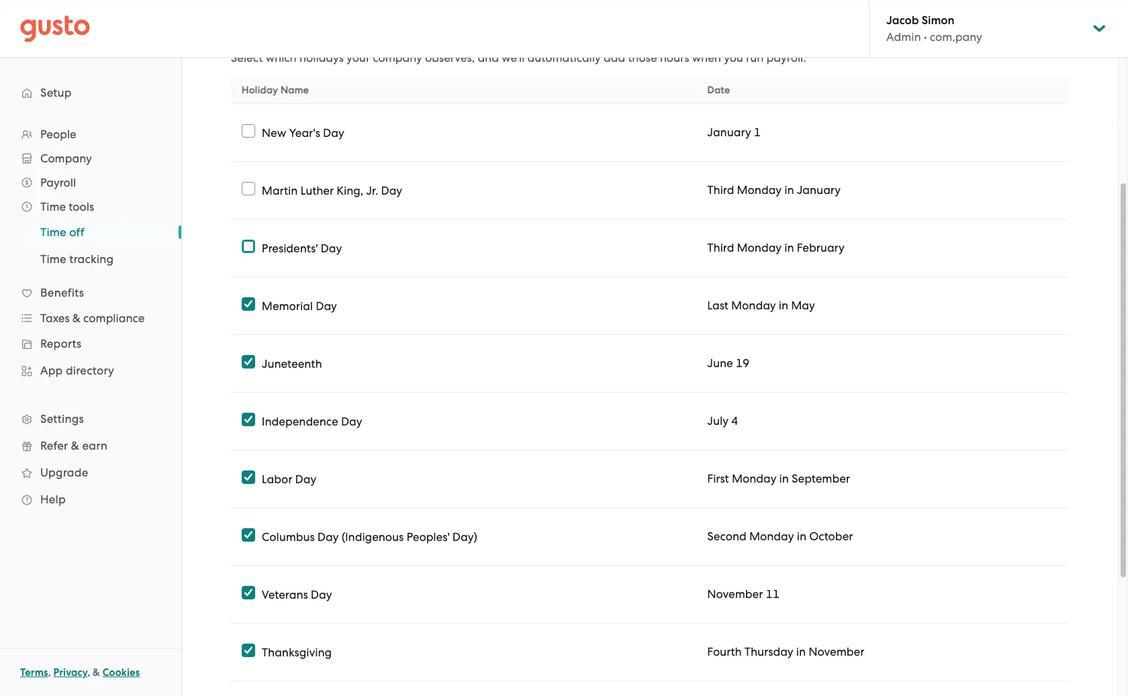 Task type: describe. For each thing, give the bounding box(es) containing it.
taxes
[[40, 312, 70, 325]]

•
[[924, 30, 928, 44]]

martin luther king, jr. day
[[262, 184, 403, 197]]

admin
[[887, 30, 922, 44]]

select which holidays your company observes, and we'll automatically add those hours when you run payroll.
[[231, 51, 807, 65]]

day for independence
[[341, 415, 363, 428]]

veterans day
[[262, 588, 332, 602]]

first monday in september
[[708, 472, 851, 486]]

second
[[708, 530, 747, 544]]

fourth
[[708, 646, 742, 659]]

upgrade link
[[13, 461, 168, 485]]

tracking
[[69, 253, 114, 266]]

1 , from the left
[[48, 667, 51, 679]]

add
[[604, 51, 626, 65]]

taxes & compliance button
[[13, 306, 168, 331]]

time tools
[[40, 200, 94, 214]]

we'll
[[502, 51, 525, 65]]

monday for january
[[737, 183, 782, 197]]

date
[[708, 84, 730, 96]]

columbus day (indigenous peoples' day)
[[262, 530, 478, 544]]

first
[[708, 472, 729, 486]]

benefits
[[40, 286, 84, 300]]

holiday
[[242, 84, 278, 96]]

third for third monday in january
[[708, 183, 735, 197]]

2 vertical spatial &
[[93, 667, 100, 679]]

November 11 checkbox
[[242, 587, 255, 600]]

june 19
[[708, 357, 750, 370]]

and
[[478, 51, 499, 65]]

time for time tools
[[40, 200, 66, 214]]

new
[[262, 126, 286, 139]]

july
[[708, 415, 729, 428]]

reports link
[[13, 332, 168, 356]]

July 4 checkbox
[[242, 413, 255, 427]]

list containing people
[[0, 122, 181, 513]]

company button
[[13, 146, 168, 171]]

11
[[766, 588, 780, 601]]

time off
[[40, 226, 85, 239]]

thursday
[[745, 646, 794, 659]]

september
[[792, 472, 851, 486]]

benefits link
[[13, 281, 168, 305]]

luther
[[301, 184, 334, 197]]

settings
[[40, 413, 84, 426]]

automatically
[[528, 51, 601, 65]]

com,pany
[[930, 30, 983, 44]]

labor day
[[262, 473, 317, 486]]

select
[[231, 51, 263, 65]]

Last Monday in May checkbox
[[242, 298, 255, 311]]

tools
[[69, 200, 94, 214]]

holidays
[[300, 51, 344, 65]]

peoples'
[[407, 530, 450, 544]]

time tools button
[[13, 195, 168, 219]]

memorial day
[[262, 299, 337, 313]]

refer & earn link
[[13, 434, 168, 458]]

jr.
[[366, 184, 378, 197]]

october
[[810, 530, 854, 544]]

day for memorial
[[316, 299, 337, 313]]

name
[[281, 84, 309, 96]]

list containing time off
[[0, 219, 181, 273]]

day)
[[453, 530, 478, 544]]

jacob
[[887, 13, 919, 28]]

terms link
[[20, 667, 48, 679]]

1 horizontal spatial november
[[809, 646, 865, 659]]

payroll
[[40, 176, 76, 189]]

day right jr.
[[381, 184, 403, 197]]

veterans
[[262, 588, 308, 602]]

First Monday in September checkbox
[[242, 471, 255, 484]]

in for september
[[780, 472, 789, 486]]

taxes & compliance
[[40, 312, 145, 325]]

company
[[373, 51, 422, 65]]

directory
[[66, 364, 114, 378]]

day for veterans
[[311, 588, 332, 602]]

19
[[736, 357, 750, 370]]

earn
[[82, 439, 107, 453]]

king,
[[337, 184, 364, 197]]

cookies
[[103, 667, 140, 679]]

terms
[[20, 667, 48, 679]]

terms , privacy , & cookies
[[20, 667, 140, 679]]

Second Monday in October checkbox
[[242, 529, 255, 542]]

last monday in may
[[708, 299, 816, 312]]

third monday in january
[[708, 183, 841, 197]]

january 1
[[708, 126, 761, 139]]

0 horizontal spatial january
[[708, 126, 752, 139]]



Task type: vqa. For each thing, say whether or not it's contained in the screenshot.
the september
yes



Task type: locate. For each thing, give the bounding box(es) containing it.
presidents' day
[[262, 242, 342, 255]]

1 horizontal spatial january
[[797, 183, 841, 197]]

monday right first
[[732, 472, 777, 486]]

in left february
[[785, 241, 795, 255]]

monday for september
[[732, 472, 777, 486]]

observes,
[[425, 51, 475, 65]]

people
[[40, 128, 76, 141]]

(indigenous
[[342, 530, 404, 544]]

in for february
[[785, 241, 795, 255]]

privacy link
[[53, 667, 87, 679]]

in up "third monday in february"
[[785, 183, 795, 197]]

presidents'
[[262, 242, 318, 255]]

payroll button
[[13, 171, 168, 195]]

Third Monday in January checkbox
[[242, 182, 255, 196]]

day right year's
[[323, 126, 345, 139]]

in right thursday on the right of page
[[797, 646, 806, 659]]

you
[[724, 51, 744, 65]]

refer
[[40, 439, 68, 453]]

day right labor
[[295, 473, 317, 486]]

2 list from the top
[[0, 219, 181, 273]]

& for compliance
[[72, 312, 81, 325]]

in for january
[[785, 183, 795, 197]]

monday down 1 at top
[[737, 183, 782, 197]]

third up last
[[708, 241, 735, 255]]

monday for may
[[732, 299, 776, 312]]

november 11
[[708, 588, 780, 601]]

0 vertical spatial &
[[72, 312, 81, 325]]

time for time tracking
[[40, 253, 66, 266]]

monday
[[737, 183, 782, 197], [737, 241, 782, 255], [732, 299, 776, 312], [732, 472, 777, 486], [750, 530, 795, 544]]

3 time from the top
[[40, 253, 66, 266]]

list
[[0, 122, 181, 513], [0, 219, 181, 273]]

day right independence
[[341, 415, 363, 428]]

2 time from the top
[[40, 226, 66, 239]]

0 horizontal spatial november
[[708, 588, 764, 601]]

july 4
[[708, 415, 739, 428]]

may
[[792, 299, 816, 312]]

labor
[[262, 473, 292, 486]]

1 vertical spatial third
[[708, 241, 735, 255]]

day right presidents'
[[321, 242, 342, 255]]

third down january 1
[[708, 183, 735, 197]]

home image
[[20, 15, 90, 42]]

people button
[[13, 122, 168, 146]]

&
[[72, 312, 81, 325], [71, 439, 79, 453], [93, 667, 100, 679]]

setup
[[40, 86, 72, 99]]

1 third from the top
[[708, 183, 735, 197]]

january up february
[[797, 183, 841, 197]]

reports
[[40, 337, 82, 351]]

1 horizontal spatial ,
[[87, 667, 90, 679]]

, left cookies
[[87, 667, 90, 679]]

time left off
[[40, 226, 66, 239]]

hours
[[660, 51, 690, 65]]

your
[[347, 51, 370, 65]]

time down payroll at the left of page
[[40, 200, 66, 214]]

0 vertical spatial third
[[708, 183, 735, 197]]

2 vertical spatial time
[[40, 253, 66, 266]]

fourth thursday in november
[[708, 646, 865, 659]]

thanksgiving
[[262, 646, 332, 659]]

June 19 checkbox
[[242, 355, 255, 369]]

in for october
[[797, 530, 807, 544]]

in left september
[[780, 472, 789, 486]]

Third Monday in February checkbox
[[242, 240, 255, 253]]

third monday in february
[[708, 241, 845, 255]]

day
[[323, 126, 345, 139], [381, 184, 403, 197], [321, 242, 342, 255], [316, 299, 337, 313], [341, 415, 363, 428], [295, 473, 317, 486], [318, 530, 339, 544], [311, 588, 332, 602]]

time down time off
[[40, 253, 66, 266]]

1 vertical spatial january
[[797, 183, 841, 197]]

third
[[708, 183, 735, 197], [708, 241, 735, 255]]

gusto navigation element
[[0, 58, 181, 535]]

& inside refer & earn link
[[71, 439, 79, 453]]

january
[[708, 126, 752, 139], [797, 183, 841, 197]]

time inside dropdown button
[[40, 200, 66, 214]]

day for columbus
[[318, 530, 339, 544]]

time
[[40, 200, 66, 214], [40, 226, 66, 239], [40, 253, 66, 266]]

day for presidents'
[[321, 242, 342, 255]]

Fourth Thursday in November checkbox
[[242, 644, 255, 658]]

1 vertical spatial november
[[809, 646, 865, 659]]

last
[[708, 299, 729, 312]]

day right columbus
[[318, 530, 339, 544]]

memorial
[[262, 299, 313, 313]]

time for time off
[[40, 226, 66, 239]]

payroll.
[[767, 51, 807, 65]]

june
[[708, 357, 733, 370]]

1 vertical spatial &
[[71, 439, 79, 453]]

juneteenth
[[262, 357, 322, 371]]

monday up last monday in may
[[737, 241, 782, 255]]

cookies button
[[103, 665, 140, 681]]

november
[[708, 588, 764, 601], [809, 646, 865, 659]]

privacy
[[53, 667, 87, 679]]

2 third from the top
[[708, 241, 735, 255]]

day right veterans
[[311, 588, 332, 602]]

upgrade
[[40, 466, 88, 480]]

monday right last
[[732, 299, 776, 312]]

help
[[40, 493, 66, 507]]

holiday name
[[242, 84, 309, 96]]

second monday in october
[[708, 530, 854, 544]]

jacob simon admin • com,pany
[[887, 13, 983, 44]]

independence
[[262, 415, 338, 428]]

2 , from the left
[[87, 667, 90, 679]]

in for may
[[779, 299, 789, 312]]

simon
[[922, 13, 955, 28]]

monday for october
[[750, 530, 795, 544]]

martin
[[262, 184, 298, 197]]

app directory link
[[13, 359, 168, 383]]

0 vertical spatial january
[[708, 126, 752, 139]]

app
[[40, 364, 63, 378]]

time tracking link
[[24, 247, 168, 271]]

those
[[628, 51, 658, 65]]

when
[[692, 51, 722, 65]]

& right taxes
[[72, 312, 81, 325]]

in left october
[[797, 530, 807, 544]]

monday right second
[[750, 530, 795, 544]]

& inside taxes & compliance dropdown button
[[72, 312, 81, 325]]

setup link
[[13, 81, 168, 105]]

independence day
[[262, 415, 363, 428]]

& for earn
[[71, 439, 79, 453]]

January 1 checkbox
[[242, 124, 255, 138]]

1 time from the top
[[40, 200, 66, 214]]

0 vertical spatial time
[[40, 200, 66, 214]]

february
[[797, 241, 845, 255]]

app directory
[[40, 364, 114, 378]]

year's
[[289, 126, 320, 139]]

january left 1 at top
[[708, 126, 752, 139]]

4
[[732, 415, 739, 428]]

which
[[266, 51, 297, 65]]

time off link
[[24, 220, 168, 245]]

& left earn
[[71, 439, 79, 453]]

1 list from the top
[[0, 122, 181, 513]]

0 vertical spatial november
[[708, 588, 764, 601]]

day for labor
[[295, 473, 317, 486]]

off
[[69, 226, 85, 239]]

1 vertical spatial time
[[40, 226, 66, 239]]

monday for february
[[737, 241, 782, 255]]

in for november
[[797, 646, 806, 659]]

columbus
[[262, 530, 315, 544]]

0 horizontal spatial ,
[[48, 667, 51, 679]]

, left "privacy"
[[48, 667, 51, 679]]

third for third monday in february
[[708, 241, 735, 255]]

time inside "link"
[[40, 226, 66, 239]]

& left the cookies button
[[93, 667, 100, 679]]

in left may
[[779, 299, 789, 312]]

compliance
[[83, 312, 145, 325]]

day right memorial
[[316, 299, 337, 313]]



